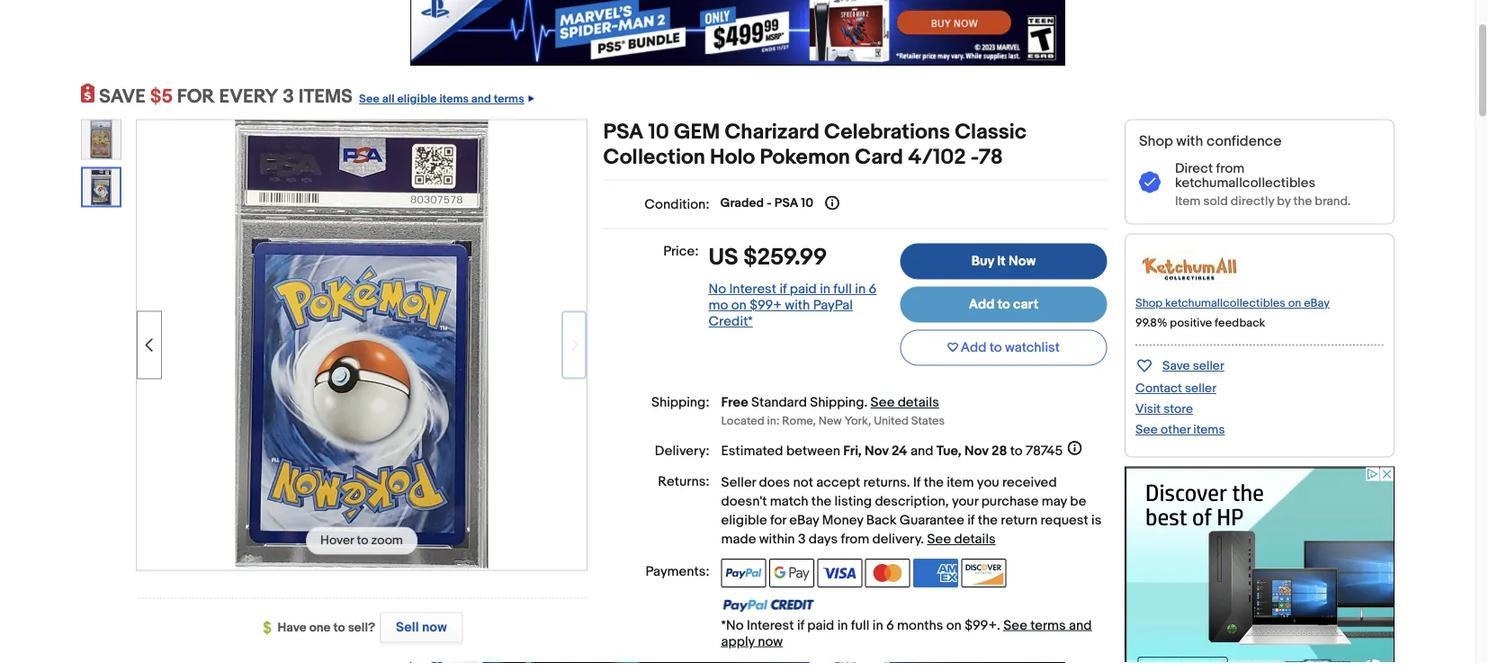 Task type: vqa. For each thing, say whether or not it's contained in the screenshot.
Add to watchlist button
yes



Task type: describe. For each thing, give the bounding box(es) containing it.
received
[[1002, 475, 1057, 491]]

estimated between fri, nov 24 and tue, nov 28 to 78745
[[721, 443, 1063, 459]]

graded - psa 10
[[720, 196, 813, 211]]

see details link for details
[[927, 531, 996, 548]]

1 nov from the left
[[865, 443, 889, 459]]

$259.99
[[744, 243, 827, 271]]

$99+.
[[965, 617, 1000, 633]]

is
[[1091, 512, 1102, 529]]

us
[[709, 243, 738, 271]]

standard shipping . see details
[[751, 395, 939, 411]]

contact
[[1136, 381, 1182, 396]]

the inside if the return request is made within 3 days from delivery
[[978, 512, 998, 529]]

money
[[822, 512, 863, 529]]

payments:
[[646, 563, 710, 579]]

directly
[[1231, 193, 1274, 209]]

0 vertical spatial terms
[[494, 92, 524, 106]]

direct
[[1175, 160, 1213, 176]]

accept
[[816, 475, 860, 491]]

save
[[1163, 358, 1190, 374]]

with inside no interest if paid in full in 6 mo on $99+ with paypal credit*
[[785, 297, 810, 313]]

3 inside if the return request is made within 3 days from delivery
[[798, 531, 806, 548]]

united
[[874, 414, 909, 428]]

see down the guarantee
[[927, 531, 951, 548]]

shop for shop with confidence
[[1139, 133, 1173, 150]]

add to watchlist
[[961, 340, 1060, 356]]

us $259.99 main content
[[603, 119, 1109, 663]]

it
[[997, 253, 1006, 269]]

99.8%
[[1136, 316, 1167, 330]]

terms inside see terms and apply now
[[1030, 617, 1066, 633]]

full for mo
[[834, 281, 852, 297]]

see up united
[[871, 395, 895, 411]]

paypal image
[[721, 559, 766, 588]]

free
[[721, 395, 748, 411]]

purchase
[[981, 494, 1039, 510]]

one
[[309, 620, 331, 636]]

be
[[1070, 494, 1086, 510]]

does
[[759, 475, 790, 491]]

card
[[855, 145, 903, 171]]

sell?
[[348, 620, 375, 636]]

celebrations
[[824, 119, 950, 145]]

from inside the direct from ketchumallcollectibles item sold directly by the brand.
[[1216, 160, 1245, 176]]

fri,
[[843, 443, 862, 459]]

you
[[977, 475, 999, 491]]

psa 10 gem charizard celebrations classic collection holo pokemon card 4/102 -78 - picture 2 of 2 image
[[235, 118, 488, 568]]

from inside if the return request is made within 3 days from delivery
[[841, 531, 869, 548]]

for
[[770, 512, 786, 529]]

paypal
[[813, 297, 853, 313]]

request
[[1041, 512, 1088, 529]]

pokemon
[[760, 145, 850, 171]]

item
[[1175, 193, 1201, 209]]

holo
[[710, 145, 755, 171]]

0 horizontal spatial 3
[[283, 85, 294, 108]]

sell now
[[396, 620, 447, 636]]

in:
[[767, 414, 780, 428]]

paid for mo
[[790, 281, 817, 297]]

1 vertical spatial 10
[[801, 196, 813, 211]]

guarantee
[[900, 512, 964, 529]]

contact seller visit store see other items
[[1136, 381, 1225, 438]]

99.8% positive feedback
[[1136, 316, 1265, 330]]

between
[[786, 443, 840, 459]]

2 nov from the left
[[965, 443, 989, 459]]

the inside the direct from ketchumallcollectibles item sold directly by the brand.
[[1294, 193, 1312, 209]]

with details__icon image
[[1139, 172, 1161, 194]]

the down accept
[[811, 494, 831, 510]]

0 vertical spatial items
[[439, 92, 469, 106]]

now inside sell now link
[[422, 620, 447, 636]]

ebay inside us $259.99 main content
[[789, 512, 819, 529]]

1 vertical spatial details
[[954, 531, 996, 548]]

now
[[1009, 253, 1036, 269]]

*no
[[721, 617, 744, 633]]

ebay money back guarantee
[[789, 512, 964, 529]]

on for no interest if paid in full in 6 mo on $99+ with paypal credit*
[[731, 297, 747, 313]]

visit store link
[[1136, 402, 1193, 417]]

shop ketchumallcollectibles on ebay
[[1136, 296, 1330, 310]]

american express image
[[913, 559, 958, 588]]

the right if
[[924, 475, 944, 491]]

feedback
[[1215, 316, 1265, 330]]

see terms and apply now
[[721, 617, 1092, 650]]

on for *no interest if paid in full in 6 months on $99+.
[[946, 617, 962, 633]]

psa 10 gem charizard celebrations classic collection holo pokemon card 4/102 -78
[[603, 119, 1027, 171]]

add to watchlist button
[[900, 330, 1107, 366]]

direct from ketchumallcollectibles item sold directly by the brand.
[[1175, 160, 1351, 209]]

. see details
[[921, 531, 996, 548]]

add for add to watchlist
[[961, 340, 987, 356]]

buy it now
[[971, 253, 1036, 269]]

0 vertical spatial and
[[471, 92, 491, 106]]

delivery:
[[655, 443, 710, 459]]

shop with confidence
[[1139, 133, 1282, 150]]

every
[[219, 85, 279, 108]]

back
[[866, 512, 897, 529]]

price:
[[663, 243, 699, 260]]

no interest if paid in full in 6 mo on $99+ with paypal credit* link
[[709, 281, 877, 330]]

delivery
[[872, 531, 921, 548]]

sold
[[1203, 193, 1228, 209]]

1 vertical spatial psa
[[775, 196, 798, 211]]

seller
[[721, 475, 756, 491]]

new
[[818, 414, 842, 428]]

shipping:
[[652, 395, 710, 411]]

- inside psa 10 gem charizard celebrations classic collection holo pokemon card 4/102 -78
[[971, 145, 979, 171]]

paypal credit image
[[721, 598, 815, 613]]

may
[[1042, 494, 1067, 510]]

tue,
[[936, 443, 962, 459]]

returns:
[[658, 473, 710, 490]]

see details link for .
[[871, 395, 939, 411]]

full for months
[[851, 617, 870, 633]]

interest for no
[[729, 281, 777, 297]]

see terms and apply now link
[[721, 617, 1092, 650]]

if for $99+
[[780, 281, 787, 297]]

brand.
[[1315, 193, 1351, 209]]

graded
[[720, 196, 764, 211]]

mo
[[709, 297, 728, 313]]

your
[[952, 494, 978, 510]]



Task type: locate. For each thing, give the bounding box(es) containing it.
3
[[283, 85, 294, 108], [798, 531, 806, 548]]

seller inside button
[[1193, 358, 1224, 374]]

0 vertical spatial from
[[1216, 160, 1245, 176]]

add down the add to cart "link"
[[961, 340, 987, 356]]

description,
[[875, 494, 949, 510]]

if inside if the return request is made within 3 days from delivery
[[967, 512, 975, 529]]

the
[[1294, 193, 1312, 209], [924, 475, 944, 491], [811, 494, 831, 510], [978, 512, 998, 529]]

to
[[998, 296, 1010, 313], [990, 340, 1002, 356], [1010, 443, 1023, 459], [333, 620, 345, 636]]

24
[[892, 443, 908, 459]]

now inside see terms and apply now
[[758, 633, 783, 650]]

have
[[278, 620, 307, 636]]

to left watchlist
[[990, 340, 1002, 356]]

0 vertical spatial add
[[969, 296, 995, 313]]

details up the states
[[898, 395, 939, 411]]

paid inside no interest if paid in full in 6 mo on $99+ with paypal credit*
[[790, 281, 817, 297]]

0 vertical spatial 10
[[648, 119, 669, 145]]

0 horizontal spatial -
[[767, 196, 772, 211]]

shop up 99.8%
[[1136, 296, 1163, 310]]

for
[[177, 85, 215, 108]]

6 for *no interest if paid in full in 6 months on $99+.
[[886, 617, 894, 633]]

0 vertical spatial -
[[971, 145, 979, 171]]

0 horizontal spatial if
[[780, 281, 787, 297]]

see details link up united
[[871, 395, 939, 411]]

watchlist
[[1005, 340, 1060, 356]]

now right the apply on the bottom of page
[[758, 633, 783, 650]]

0 vertical spatial eligible
[[397, 92, 437, 106]]

ebay mastercard image
[[721, 662, 766, 663]]

28
[[992, 443, 1007, 459]]

see right $99+.
[[1003, 617, 1027, 633]]

6 inside no interest if paid in full in 6 mo on $99+ with paypal credit*
[[869, 281, 877, 297]]

from down money
[[841, 531, 869, 548]]

the down purchase
[[978, 512, 998, 529]]

ketchumallcollectibles inside the direct from ketchumallcollectibles item sold directly by the brand.
[[1175, 175, 1316, 191]]

10 left gem
[[648, 119, 669, 145]]

store
[[1164, 402, 1193, 417]]

listing
[[835, 494, 872, 510]]

0 horizontal spatial .
[[864, 395, 868, 411]]

1 horizontal spatial terms
[[1030, 617, 1066, 633]]

1 horizontal spatial now
[[758, 633, 783, 650]]

0 horizontal spatial psa
[[603, 119, 644, 145]]

nov
[[865, 443, 889, 459], [965, 443, 989, 459]]

1 horizontal spatial psa
[[775, 196, 798, 211]]

save seller button
[[1136, 355, 1224, 376]]

eligible inside seller does not accept returns. if the item you received doesn't match the listing description, your purchase may be eligible for
[[721, 512, 767, 529]]

see inside see terms and apply now
[[1003, 617, 1027, 633]]

see details link down the guarantee
[[927, 531, 996, 548]]

with right the $99+
[[785, 297, 810, 313]]

0 horizontal spatial terms
[[494, 92, 524, 106]]

6 for no interest if paid in full in 6 mo on $99+ with paypal credit*
[[869, 281, 877, 297]]

1 vertical spatial 6
[[886, 617, 894, 633]]

0 horizontal spatial ebay
[[789, 512, 819, 529]]

returns.
[[863, 475, 910, 491]]

-
[[971, 145, 979, 171], [767, 196, 772, 211]]

10 inside psa 10 gem charizard celebrations classic collection holo pokemon card 4/102 -78
[[648, 119, 669, 145]]

0 horizontal spatial nov
[[865, 443, 889, 459]]

positive
[[1170, 316, 1212, 330]]

. up the york,
[[864, 395, 868, 411]]

if inside no interest if paid in full in 6 mo on $99+ with paypal credit*
[[780, 281, 787, 297]]

0 horizontal spatial details
[[898, 395, 939, 411]]

1 vertical spatial eligible
[[721, 512, 767, 529]]

interest down the paypal credit image
[[747, 617, 794, 633]]

psa
[[603, 119, 644, 145], [775, 196, 798, 211]]

shop up with details__icon
[[1139, 133, 1173, 150]]

not
[[793, 475, 813, 491]]

seller down the save seller
[[1185, 381, 1217, 396]]

sell now link
[[375, 612, 463, 643]]

advertisement region
[[410, 0, 1065, 66], [1125, 466, 1395, 663]]

contact seller link
[[1136, 381, 1217, 396]]

picture 1 of 2 image
[[82, 120, 121, 159]]

6 right paypal on the right of the page
[[869, 281, 877, 297]]

in down visa image
[[837, 617, 848, 633]]

paid down $259.99 at the top
[[790, 281, 817, 297]]

1 horizontal spatial -
[[971, 145, 979, 171]]

see left 'all'
[[359, 92, 380, 106]]

to right one
[[333, 620, 345, 636]]

dollar sign image
[[263, 621, 278, 635]]

. down the guarantee
[[921, 531, 924, 548]]

0 horizontal spatial from
[[841, 531, 869, 548]]

*no interest if paid in full in 6 months on $99+.
[[721, 617, 1003, 633]]

items
[[439, 92, 469, 106], [1193, 422, 1225, 438]]

1 vertical spatial from
[[841, 531, 869, 548]]

1 vertical spatial terms
[[1030, 617, 1066, 633]]

1 vertical spatial items
[[1193, 422, 1225, 438]]

0 horizontal spatial items
[[439, 92, 469, 106]]

1 vertical spatial ebay
[[789, 512, 819, 529]]

interest for *no
[[747, 617, 794, 633]]

0 horizontal spatial with
[[785, 297, 810, 313]]

details up discover image
[[954, 531, 996, 548]]

states
[[911, 414, 945, 428]]

full inside no interest if paid in full in 6 mo on $99+ with paypal credit*
[[834, 281, 852, 297]]

days
[[809, 531, 838, 548]]

see inside contact seller visit store see other items
[[1136, 422, 1158, 438]]

seller for save
[[1193, 358, 1224, 374]]

0 vertical spatial full
[[834, 281, 852, 297]]

seller for contact
[[1185, 381, 1217, 396]]

1 vertical spatial -
[[767, 196, 772, 211]]

0 vertical spatial 3
[[283, 85, 294, 108]]

1 horizontal spatial advertisement region
[[1125, 466, 1395, 663]]

1 horizontal spatial and
[[911, 443, 933, 459]]

0 vertical spatial ketchumallcollectibles
[[1175, 175, 1316, 191]]

10 left "more information - about this item condition" image
[[801, 196, 813, 211]]

1 horizontal spatial details
[[954, 531, 996, 548]]

1 vertical spatial and
[[911, 443, 933, 459]]

0 vertical spatial interest
[[729, 281, 777, 297]]

1 vertical spatial ketchumallcollectibles
[[1165, 296, 1286, 310]]

to inside add to watchlist button
[[990, 340, 1002, 356]]

if down $259.99 at the top
[[780, 281, 787, 297]]

to inside the add to cart "link"
[[998, 296, 1010, 313]]

shop for shop ketchumallcollectibles on ebay
[[1136, 296, 1163, 310]]

full right the $99+
[[834, 281, 852, 297]]

0 vertical spatial advertisement region
[[410, 0, 1065, 66]]

picture 2 of 2 image
[[83, 169, 120, 206]]

add to cart link
[[900, 287, 1107, 323]]

all
[[382, 92, 395, 106]]

1 horizontal spatial eligible
[[721, 512, 767, 529]]

credit*
[[709, 313, 753, 330]]

psa right graded
[[775, 196, 798, 211]]

0 vertical spatial details
[[898, 395, 939, 411]]

with up 'direct'
[[1176, 133, 1203, 150]]

charizard
[[725, 119, 820, 145]]

2 horizontal spatial on
[[1288, 296, 1301, 310]]

2 horizontal spatial if
[[967, 512, 975, 529]]

0 vertical spatial if
[[780, 281, 787, 297]]

.
[[864, 395, 868, 411], [921, 531, 924, 548]]

0 vertical spatial see details link
[[871, 395, 939, 411]]

google pay image
[[769, 559, 814, 588]]

nov left 28
[[965, 443, 989, 459]]

add for add to cart
[[969, 296, 995, 313]]

- right graded
[[767, 196, 772, 211]]

0 horizontal spatial 6
[[869, 281, 877, 297]]

if down the paypal credit image
[[797, 617, 804, 633]]

buy it now link
[[900, 243, 1107, 279]]

0 vertical spatial .
[[864, 395, 868, 411]]

other
[[1161, 422, 1191, 438]]

match
[[770, 494, 808, 510]]

interest down us $259.99
[[729, 281, 777, 297]]

add inside button
[[961, 340, 987, 356]]

us $259.99
[[709, 243, 827, 271]]

seller right save
[[1193, 358, 1224, 374]]

located in: rome, new york, united states
[[721, 414, 945, 428]]

1 vertical spatial see details link
[[927, 531, 996, 548]]

1 horizontal spatial 3
[[798, 531, 806, 548]]

item
[[947, 475, 974, 491]]

1 horizontal spatial items
[[1193, 422, 1225, 438]]

0 horizontal spatial 10
[[648, 119, 669, 145]]

full down visa image
[[851, 617, 870, 633]]

0 vertical spatial ebay
[[1304, 296, 1330, 310]]

0 vertical spatial 6
[[869, 281, 877, 297]]

1 vertical spatial with
[[785, 297, 810, 313]]

eligible right 'all'
[[397, 92, 437, 106]]

ebay
[[1304, 296, 1330, 310], [789, 512, 819, 529]]

ketchumallcollectibles up feedback
[[1165, 296, 1286, 310]]

items
[[298, 85, 353, 108]]

1 vertical spatial paid
[[807, 617, 834, 633]]

now right sell on the left bottom of the page
[[422, 620, 447, 636]]

items inside contact seller visit store see other items
[[1193, 422, 1225, 438]]

0 vertical spatial paid
[[790, 281, 817, 297]]

by
[[1277, 193, 1291, 209]]

within
[[759, 531, 795, 548]]

if the return request is made within 3 days from delivery
[[721, 512, 1102, 548]]

items right other
[[1193, 422, 1225, 438]]

1 horizontal spatial 10
[[801, 196, 813, 211]]

on inside no interest if paid in full in 6 mo on $99+ with paypal credit*
[[731, 297, 747, 313]]

1 horizontal spatial .
[[921, 531, 924, 548]]

1 vertical spatial full
[[851, 617, 870, 633]]

1 horizontal spatial on
[[946, 617, 962, 633]]

2 vertical spatial and
[[1069, 617, 1092, 633]]

1 vertical spatial 3
[[798, 531, 806, 548]]

1 horizontal spatial with
[[1176, 133, 1203, 150]]

item direct from brand image
[[1136, 250, 1244, 287]]

psa left gem
[[603, 119, 644, 145]]

see details link
[[871, 395, 939, 411], [927, 531, 996, 548]]

seller inside contact seller visit store see other items
[[1185, 381, 1217, 396]]

with
[[1176, 133, 1203, 150], [785, 297, 810, 313]]

1 vertical spatial shop
[[1136, 296, 1163, 310]]

shipping
[[810, 395, 864, 411]]

interest inside no interest if paid in full in 6 mo on $99+ with paypal credit*
[[729, 281, 777, 297]]

to right 28
[[1010, 443, 1023, 459]]

0 horizontal spatial now
[[422, 620, 447, 636]]

1 horizontal spatial nov
[[965, 443, 989, 459]]

in left months
[[873, 617, 883, 633]]

made
[[721, 531, 756, 548]]

ketchumallcollectibles
[[1175, 175, 1316, 191], [1165, 296, 1286, 310]]

1 vertical spatial add
[[961, 340, 987, 356]]

if down your on the right
[[967, 512, 975, 529]]

78
[[979, 145, 1003, 171]]

0 vertical spatial shop
[[1139, 133, 1173, 150]]

0 horizontal spatial and
[[471, 92, 491, 106]]

- right 4/102
[[971, 145, 979, 171]]

0 horizontal spatial advertisement region
[[410, 0, 1065, 66]]

apply
[[721, 633, 755, 650]]

0 vertical spatial seller
[[1193, 358, 1224, 374]]

condition:
[[644, 196, 710, 212]]

visa image
[[817, 559, 862, 588]]

1 horizontal spatial ebay
[[1304, 296, 1330, 310]]

1 vertical spatial seller
[[1185, 381, 1217, 396]]

1 horizontal spatial from
[[1216, 160, 1245, 176]]

see down visit
[[1136, 422, 1158, 438]]

estimated
[[721, 443, 783, 459]]

more information - about this item condition image
[[825, 196, 840, 210]]

3 left items
[[283, 85, 294, 108]]

0 horizontal spatial eligible
[[397, 92, 437, 106]]

1 horizontal spatial 6
[[886, 617, 894, 633]]

see all eligible items and terms
[[359, 92, 524, 106]]

eligible down doesn't
[[721, 512, 767, 529]]

the right the by
[[1294, 193, 1312, 209]]

0 vertical spatial with
[[1176, 133, 1203, 150]]

see other items link
[[1136, 422, 1225, 438]]

if
[[780, 281, 787, 297], [967, 512, 975, 529], [797, 617, 804, 633]]

psa inside psa 10 gem charizard celebrations classic collection holo pokemon card 4/102 -78
[[603, 119, 644, 145]]

from down confidence
[[1216, 160, 1245, 176]]

save seller
[[1163, 358, 1224, 374]]

add
[[969, 296, 995, 313], [961, 340, 987, 356]]

gem
[[674, 119, 720, 145]]

months
[[897, 617, 943, 633]]

1 vertical spatial advertisement region
[[1125, 466, 1395, 663]]

3 left 'days'
[[798, 531, 806, 548]]

items right 'all'
[[439, 92, 469, 106]]

in right paypal on the right of the page
[[855, 281, 866, 297]]

6
[[869, 281, 877, 297], [886, 617, 894, 633]]

add down buy
[[969, 296, 995, 313]]

see all eligible items and terms link
[[353, 85, 534, 108]]

paid for months
[[807, 617, 834, 633]]

10
[[648, 119, 669, 145], [801, 196, 813, 211]]

1 vertical spatial interest
[[747, 617, 794, 633]]

discover image
[[961, 559, 1006, 588]]

in down $259.99 at the top
[[820, 281, 831, 297]]

master card image
[[865, 559, 910, 588]]

4/102
[[908, 145, 966, 171]]

rome,
[[782, 414, 816, 428]]

cart
[[1013, 296, 1038, 313]]

paid down visa image
[[807, 617, 834, 633]]

1 vertical spatial .
[[921, 531, 924, 548]]

interest
[[729, 281, 777, 297], [747, 617, 794, 633]]

1 vertical spatial if
[[967, 512, 975, 529]]

0 horizontal spatial on
[[731, 297, 747, 313]]

1 horizontal spatial if
[[797, 617, 804, 633]]

add inside "link"
[[969, 296, 995, 313]]

2 vertical spatial if
[[797, 617, 804, 633]]

ketchumallcollectibles up directly
[[1175, 175, 1316, 191]]

no interest if paid in full in 6 mo on $99+ with paypal credit*
[[709, 281, 877, 330]]

to left cart
[[998, 296, 1010, 313]]

and inside see terms and apply now
[[1069, 617, 1092, 633]]

see
[[359, 92, 380, 106], [871, 395, 895, 411], [1136, 422, 1158, 438], [927, 531, 951, 548], [1003, 617, 1027, 633]]

no
[[709, 281, 726, 297]]

nov left the 24
[[865, 443, 889, 459]]

standard
[[751, 395, 807, 411]]

0 vertical spatial psa
[[603, 119, 644, 145]]

2 horizontal spatial and
[[1069, 617, 1092, 633]]

6 left months
[[886, 617, 894, 633]]

if for $99+.
[[797, 617, 804, 633]]



